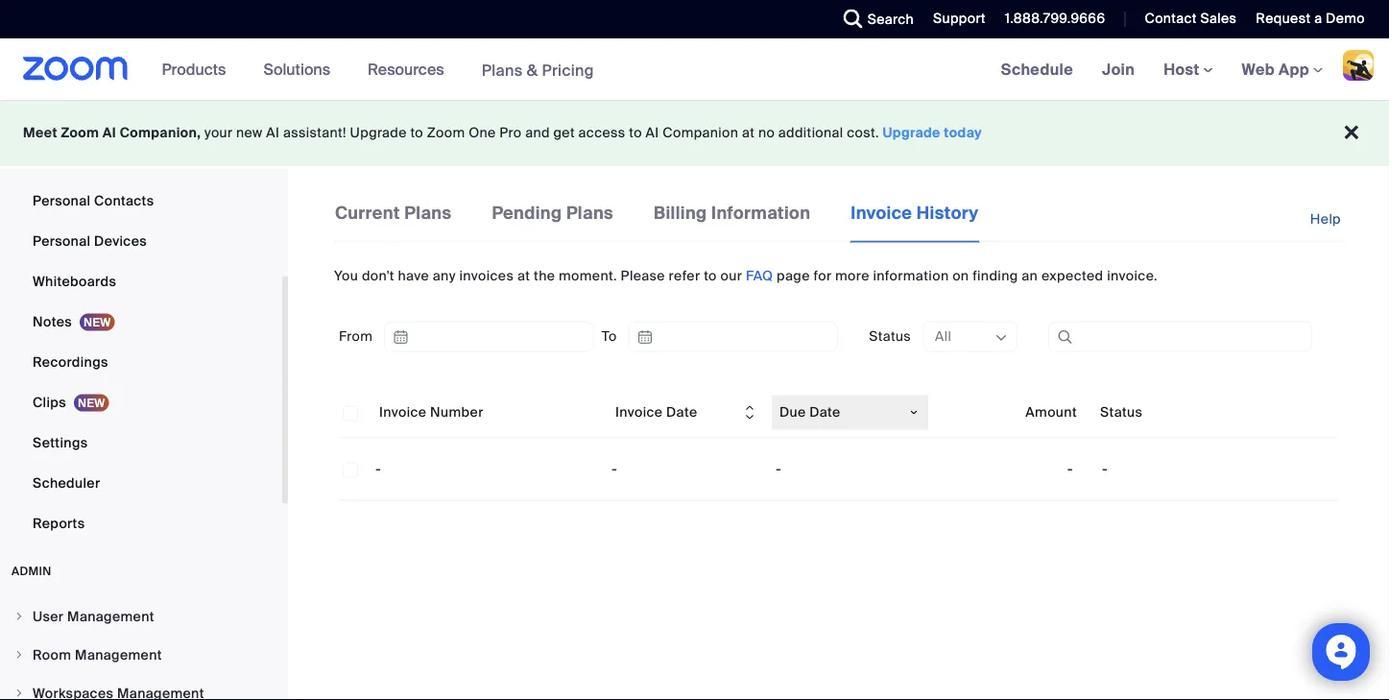 Task type: describe. For each thing, give the bounding box(es) containing it.
more
[[836, 267, 870, 285]]

3 ai from the left
[[646, 124, 659, 142]]

meetings navigation
[[987, 38, 1390, 101]]

invoice date
[[616, 404, 698, 421]]

scheduler
[[33, 474, 100, 492]]

phone
[[33, 151, 75, 169]]

expected
[[1042, 267, 1104, 285]]

user management
[[33, 607, 154, 625]]

schedule link
[[987, 38, 1088, 100]]

number
[[430, 404, 484, 421]]

plans & pricing
[[482, 60, 594, 80]]

settings link
[[0, 424, 282, 462]]

1 horizontal spatial to
[[629, 124, 642, 142]]

whiteboards link
[[0, 262, 282, 301]]

at inside meet zoom ai companion, footer
[[742, 124, 755, 142]]

resources button
[[368, 38, 453, 100]]

no
[[759, 124, 775, 142]]

products
[[162, 59, 226, 79]]

clips
[[33, 393, 66, 411]]

one
[[469, 124, 496, 142]]

reports link
[[0, 504, 282, 543]]

companion,
[[120, 124, 201, 142]]

4 - from the left
[[1068, 460, 1074, 478]]

whiteboards
[[33, 272, 116, 290]]

a
[[1315, 10, 1323, 27]]

personal contacts
[[33, 192, 154, 209]]

web app
[[1242, 59, 1310, 79]]

refer
[[669, 267, 701, 285]]

user
[[33, 607, 64, 625]]

1 horizontal spatial status
[[1101, 404, 1143, 421]]

personal devices
[[33, 232, 147, 250]]

information
[[712, 202, 811, 224]]

information
[[873, 267, 949, 285]]

web
[[1242, 59, 1275, 79]]

invoice for invoice number
[[379, 404, 427, 421]]

current plans link
[[334, 200, 453, 241]]

due date element
[[768, 388, 933, 439]]

billing information
[[654, 202, 811, 224]]

upgrade today link
[[883, 124, 983, 142]]

web app button
[[1242, 59, 1324, 79]]

invoice for invoice date
[[616, 404, 663, 421]]

for
[[814, 267, 832, 285]]

management for user management
[[67, 607, 154, 625]]

resources
[[368, 59, 444, 79]]

current plans
[[335, 202, 452, 224]]

join link
[[1088, 38, 1150, 100]]

product information navigation
[[148, 38, 609, 101]]

search button
[[830, 0, 919, 38]]

have
[[398, 267, 429, 285]]

notes link
[[0, 303, 282, 341]]

to
[[602, 328, 617, 345]]

1 - cell from the left
[[604, 450, 768, 489]]

finding
[[973, 267, 1019, 285]]

pro
[[500, 124, 522, 142]]

phone link
[[0, 141, 282, 180]]

2 ai from the left
[[266, 124, 280, 142]]

all
[[936, 328, 952, 345]]

pending plans
[[492, 202, 614, 224]]

all button
[[936, 322, 993, 351]]

menu item inside side navigation navigation
[[0, 675, 282, 700]]

moment.
[[559, 267, 617, 285]]

billing information link
[[653, 200, 812, 241]]

reports
[[33, 514, 85, 532]]

pending plans link
[[491, 200, 615, 241]]

1 zoom from the left
[[61, 124, 99, 142]]

personal menu menu
[[0, 0, 282, 545]]

personal for personal devices
[[33, 232, 91, 250]]

any
[[433, 267, 456, 285]]

plans for pending plans
[[567, 202, 614, 224]]

notes
[[33, 313, 72, 330]]

assistant!
[[283, 124, 347, 142]]

2 - cell from the left
[[768, 450, 933, 489]]

plans for current plans
[[405, 202, 452, 224]]

3 - from the left
[[776, 460, 782, 478]]

1 ai from the left
[[103, 124, 116, 142]]

additional
[[779, 124, 844, 142]]

today
[[944, 124, 983, 142]]

plans inside product information navigation
[[482, 60, 523, 80]]

contact sales
[[1145, 10, 1237, 27]]

user management menu item
[[0, 598, 282, 635]]

billing
[[654, 202, 707, 224]]

host
[[1164, 59, 1204, 79]]

invoice number
[[379, 404, 484, 421]]

contact
[[1145, 10, 1197, 27]]

meet zoom ai companion, your new ai assistant! upgrade to zoom one pro and get access to ai companion at no additional cost. upgrade today
[[23, 124, 983, 142]]

to inside main content main content
[[704, 267, 717, 285]]

recordings link
[[0, 343, 282, 381]]

history
[[917, 202, 979, 224]]

0 vertical spatial status
[[869, 328, 912, 345]]



Task type: locate. For each thing, give the bounding box(es) containing it.
date down "invoice date range to date" text box
[[667, 404, 698, 421]]

current
[[335, 202, 400, 224]]

1 horizontal spatial plans
[[482, 60, 523, 80]]

plans left the &
[[482, 60, 523, 80]]

1 personal from the top
[[33, 192, 91, 209]]

contacts
[[94, 192, 154, 209]]

devices
[[94, 232, 147, 250]]

due date, sort by descending, selected image
[[909, 408, 919, 418]]

pending
[[492, 202, 562, 224]]

1 vertical spatial right image
[[13, 688, 25, 699]]

0 horizontal spatial invoice
[[379, 404, 427, 421]]

personal for personal contacts
[[33, 192, 91, 209]]

at
[[742, 124, 755, 142], [518, 267, 530, 285]]

profile picture image
[[1344, 50, 1374, 81]]

personal devices link
[[0, 222, 282, 260]]

recordings
[[33, 353, 108, 371]]

invoice history link
[[850, 200, 980, 243]]

help link
[[1311, 200, 1344, 239]]

2 - from the left
[[612, 460, 618, 478]]

right image
[[13, 649, 25, 661], [13, 688, 25, 699]]

host button
[[1164, 59, 1214, 79]]

cost.
[[847, 124, 880, 142]]

management up "room management"
[[67, 607, 154, 625]]

date inside due date element
[[810, 404, 841, 421]]

companion
[[663, 124, 739, 142]]

status
[[869, 328, 912, 345], [1101, 404, 1143, 421]]

status left all
[[869, 328, 912, 345]]

meet
[[23, 124, 58, 142]]

1.888.799.9666
[[1005, 10, 1106, 27]]

Search by Invoice Number text field
[[1049, 321, 1313, 352]]

invoice for invoice history
[[851, 202, 913, 224]]

main content main content
[[288, 169, 1390, 700]]

1 vertical spatial personal
[[33, 232, 91, 250]]

invoice down to
[[616, 404, 663, 421]]

2 date from the left
[[810, 404, 841, 421]]

banner
[[0, 38, 1390, 101]]

- cell down due date element
[[768, 450, 933, 489]]

0 horizontal spatial to
[[411, 124, 424, 142]]

0 horizontal spatial status
[[869, 328, 912, 345]]

0 vertical spatial personal
[[33, 192, 91, 209]]

to left our
[[704, 267, 717, 285]]

personal contacts link
[[0, 182, 282, 220]]

1 horizontal spatial invoice
[[616, 404, 663, 421]]

1 - from the left
[[376, 460, 381, 478]]

date for invoice date
[[667, 404, 698, 421]]

side navigation navigation
[[0, 0, 288, 700]]

request
[[1257, 10, 1311, 27]]

please
[[621, 267, 665, 285]]

help
[[1311, 210, 1342, 228]]

1 horizontal spatial ai
[[266, 124, 280, 142]]

to
[[411, 124, 424, 142], [629, 124, 642, 142], [704, 267, 717, 285]]

2 horizontal spatial to
[[704, 267, 717, 285]]

2 right image from the top
[[13, 688, 25, 699]]

2 horizontal spatial plans
[[567, 202, 614, 224]]

0 horizontal spatial upgrade
[[350, 124, 407, 142]]

app
[[1279, 59, 1310, 79]]

personal up whiteboards on the top left of the page
[[33, 232, 91, 250]]

5 - from the left
[[1103, 460, 1109, 478]]

0 horizontal spatial plans
[[405, 202, 452, 224]]

at left the
[[518, 267, 530, 285]]

zoom left one
[[427, 124, 465, 142]]

management for room management
[[75, 646, 162, 664]]

faq link
[[746, 267, 774, 285]]

your
[[205, 124, 233, 142]]

right image down right icon
[[13, 688, 25, 699]]

and
[[526, 124, 550, 142]]

1 vertical spatial status
[[1101, 404, 1143, 421]]

solutions
[[264, 59, 330, 79]]

status right amount
[[1101, 404, 1143, 421]]

1 horizontal spatial date
[[810, 404, 841, 421]]

access
[[579, 124, 626, 142]]

0 vertical spatial at
[[742, 124, 755, 142]]

you
[[334, 267, 358, 285]]

invoice history
[[851, 202, 979, 224]]

admin
[[12, 564, 52, 579]]

personal
[[33, 192, 91, 209], [33, 232, 91, 250]]

right image
[[13, 611, 25, 622]]

invoice left history
[[851, 202, 913, 224]]

banner containing products
[[0, 38, 1390, 101]]

support
[[934, 10, 986, 27]]

admin menu menu
[[0, 598, 282, 700]]

show options image
[[994, 330, 1010, 345]]

settings
[[33, 434, 88, 451]]

invoice left number
[[379, 404, 427, 421]]

get
[[554, 124, 575, 142]]

due date
[[780, 404, 841, 421]]

request a demo
[[1257, 10, 1366, 27]]

1.888.799.9666 button up schedule at the right of the page
[[991, 0, 1111, 38]]

1 upgrade from the left
[[350, 124, 407, 142]]

ai left companion
[[646, 124, 659, 142]]

join
[[1103, 59, 1135, 79]]

0 horizontal spatial at
[[518, 267, 530, 285]]

1 vertical spatial management
[[75, 646, 162, 664]]

schedule
[[1001, 59, 1074, 79]]

- cell
[[604, 450, 768, 489], [768, 450, 933, 489]]

to right access
[[629, 124, 642, 142]]

an
[[1022, 267, 1038, 285]]

zoom up phone
[[61, 124, 99, 142]]

date for due date
[[810, 404, 841, 421]]

2 horizontal spatial invoice
[[851, 202, 913, 224]]

date right "due"
[[810, 404, 841, 421]]

invoice inside invoice history link
[[851, 202, 913, 224]]

search
[[868, 10, 914, 28]]

contact sales link
[[1131, 0, 1242, 38], [1145, 10, 1237, 27]]

invoice.
[[1108, 267, 1158, 285]]

0 vertical spatial right image
[[13, 649, 25, 661]]

scheduler link
[[0, 464, 282, 502]]

1 horizontal spatial at
[[742, 124, 755, 142]]

ai
[[103, 124, 116, 142], [266, 124, 280, 142], [646, 124, 659, 142]]

menu item
[[0, 675, 282, 700]]

0 vertical spatial management
[[67, 607, 154, 625]]

plans up moment.
[[567, 202, 614, 224]]

application
[[339, 388, 1339, 501]]

demo
[[1327, 10, 1366, 27]]

amount
[[1026, 404, 1078, 421]]

personal down phone
[[33, 192, 91, 209]]

plans right 'current' on the top left of the page
[[405, 202, 452, 224]]

room management menu item
[[0, 637, 282, 673]]

sales
[[1201, 10, 1237, 27]]

management down user management menu item
[[75, 646, 162, 664]]

solutions button
[[264, 38, 339, 100]]

-
[[376, 460, 381, 478], [612, 460, 618, 478], [776, 460, 782, 478], [1068, 460, 1074, 478], [1103, 460, 1109, 478]]

application containing invoice number
[[339, 388, 1339, 501]]

products button
[[162, 38, 235, 100]]

Invoice Date Range To Date text field
[[629, 321, 839, 352]]

0 horizontal spatial zoom
[[61, 124, 99, 142]]

application inside main content main content
[[339, 388, 1339, 501]]

the
[[534, 267, 555, 285]]

to down resources dropdown button
[[411, 124, 424, 142]]

from
[[339, 328, 373, 345]]

upgrade right cost.
[[883, 124, 941, 142]]

personal inside personal devices link
[[33, 232, 91, 250]]

1 vertical spatial at
[[518, 267, 530, 285]]

clips link
[[0, 383, 282, 422]]

ai left companion,
[[103, 124, 116, 142]]

&
[[527, 60, 538, 80]]

2 zoom from the left
[[427, 124, 465, 142]]

room management
[[33, 646, 162, 664]]

our
[[721, 267, 743, 285]]

on
[[953, 267, 970, 285]]

2 personal from the top
[[33, 232, 91, 250]]

1 horizontal spatial zoom
[[427, 124, 465, 142]]

zoom logo image
[[23, 57, 128, 81]]

ai right new
[[266, 124, 280, 142]]

2 horizontal spatial ai
[[646, 124, 659, 142]]

invoice
[[851, 202, 913, 224], [379, 404, 427, 421], [616, 404, 663, 421]]

0 horizontal spatial ai
[[103, 124, 116, 142]]

1 horizontal spatial upgrade
[[883, 124, 941, 142]]

1 date from the left
[[667, 404, 698, 421]]

page
[[777, 267, 810, 285]]

faq
[[746, 267, 774, 285]]

personal inside personal contacts link
[[33, 192, 91, 209]]

at left no at top right
[[742, 124, 755, 142]]

meet zoom ai companion, footer
[[0, 100, 1390, 166]]

at inside main content main content
[[518, 267, 530, 285]]

you don't have any invoices at the moment. please refer to our faq page for more information on finding an expected invoice.
[[334, 267, 1158, 285]]

upgrade down product information navigation
[[350, 124, 407, 142]]

pricing
[[542, 60, 594, 80]]

2 upgrade from the left
[[883, 124, 941, 142]]

right image inside room management menu item
[[13, 649, 25, 661]]

request a demo link
[[1242, 0, 1390, 38], [1257, 10, 1366, 27]]

don't
[[362, 267, 395, 285]]

due
[[780, 404, 806, 421]]

0 horizontal spatial date
[[667, 404, 698, 421]]

1 right image from the top
[[13, 649, 25, 661]]

right image left room
[[13, 649, 25, 661]]

Invoice Date Range From Date text field
[[384, 321, 594, 352]]

1.888.799.9666 button up schedule link
[[1005, 10, 1106, 27]]

- cell down invoice date
[[604, 450, 768, 489]]



Task type: vqa. For each thing, say whether or not it's contained in the screenshot.
group
no



